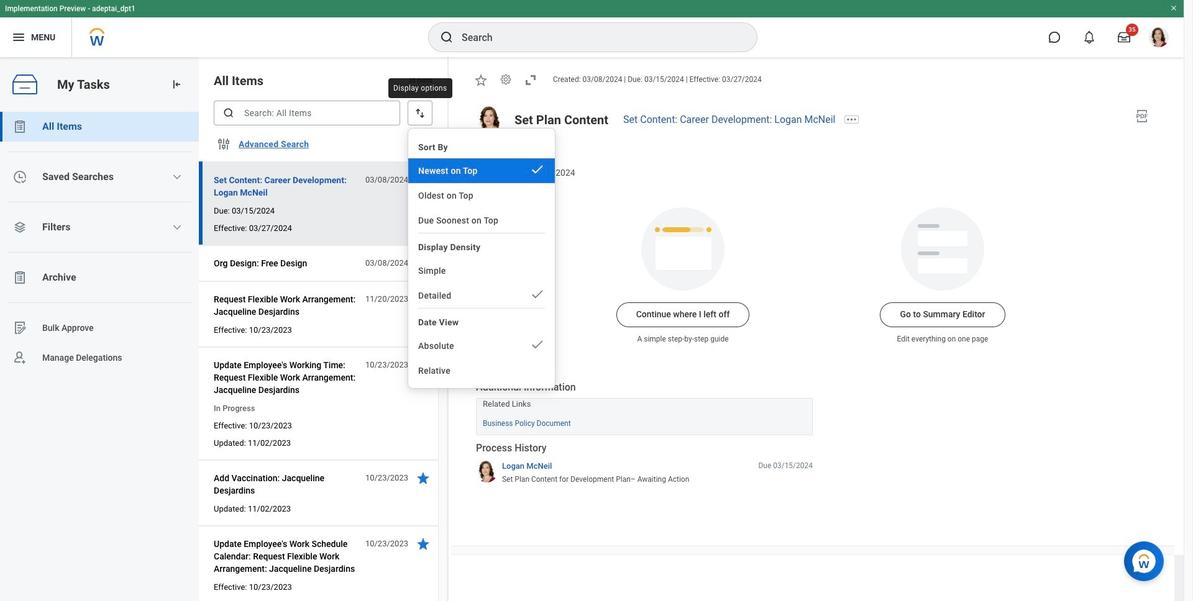 Task type: describe. For each thing, give the bounding box(es) containing it.
transformation import image
[[170, 78, 183, 91]]

gear image
[[500, 74, 512, 86]]

view printable version (pdf) image
[[1135, 109, 1150, 124]]

notifications large image
[[1084, 31, 1096, 44]]

star image
[[416, 292, 431, 307]]

sort image
[[414, 107, 426, 119]]

chevron down image for clock check image
[[172, 172, 182, 182]]

perspective image
[[12, 220, 27, 235]]

Search: All Items text field
[[214, 101, 400, 126]]

additional information region
[[476, 381, 813, 436]]

clipboard image
[[12, 119, 27, 134]]

check image
[[530, 338, 545, 352]]

user plus image
[[12, 351, 27, 366]]

clipboard image
[[12, 270, 27, 285]]

Search Workday  search field
[[462, 24, 732, 51]]

clock check image
[[12, 170, 27, 185]]



Task type: locate. For each thing, give the bounding box(es) containing it.
0 vertical spatial chevron down image
[[172, 172, 182, 182]]

chevron down image
[[172, 172, 182, 182], [172, 223, 182, 232]]

search image
[[223, 107, 235, 119]]

1 vertical spatial chevron down image
[[172, 223, 182, 232]]

star image
[[474, 73, 489, 88], [416, 173, 431, 188], [416, 256, 431, 271], [416, 358, 431, 373], [416, 471, 431, 486], [416, 537, 431, 552]]

search image
[[439, 30, 454, 45]]

fullscreen image
[[523, 73, 538, 88]]

rename image
[[12, 321, 27, 336]]

profile logan mcneil image
[[1149, 27, 1169, 50]]

check image
[[530, 162, 545, 177], [530, 287, 545, 302]]

process history region
[[476, 442, 813, 489]]

0 vertical spatial check image
[[530, 162, 545, 177]]

1 vertical spatial check image
[[530, 287, 545, 302]]

item list element
[[199, 57, 449, 602]]

chevron down image for the perspective image at top left
[[172, 223, 182, 232]]

employee's photo (logan mcneil) image
[[476, 106, 505, 135]]

1 check image from the top
[[530, 162, 545, 177]]

2 chevron down image from the top
[[172, 223, 182, 232]]

inbox large image
[[1118, 31, 1131, 44]]

close environment banner image
[[1171, 4, 1178, 12]]

menu
[[408, 134, 555, 384]]

list
[[0, 112, 199, 373]]

configure image
[[216, 137, 231, 152]]

tooltip
[[386, 76, 455, 101]]

banner
[[0, 0, 1184, 57]]

justify image
[[11, 30, 26, 45]]

2 check image from the top
[[530, 287, 545, 302]]

1 chevron down image from the top
[[172, 172, 182, 182]]



Task type: vqa. For each thing, say whether or not it's contained in the screenshot.
bottommost star icon
yes



